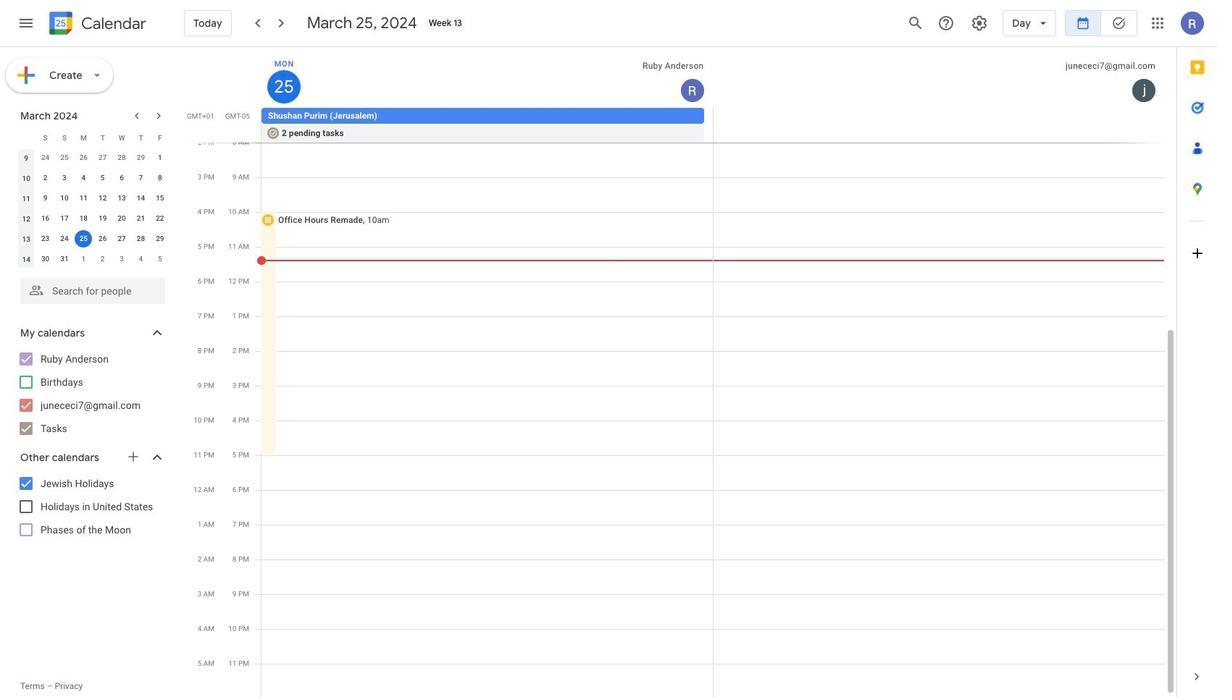 Task type: locate. For each thing, give the bounding box(es) containing it.
17 element
[[56, 210, 73, 228]]

29 element
[[151, 230, 169, 248]]

february 24 element
[[37, 149, 54, 167]]

row
[[255, 108, 1177, 143], [17, 128, 170, 148], [17, 148, 170, 168], [17, 168, 170, 188], [17, 188, 170, 209], [17, 209, 170, 229], [17, 229, 170, 249], [17, 249, 170, 270]]

cell
[[262, 108, 713, 143], [74, 229, 93, 249]]

april 5 element
[[151, 251, 169, 268]]

0 vertical spatial column header
[[262, 47, 714, 108]]

cell inside row group
[[74, 229, 93, 249]]

march 2024 grid
[[14, 128, 170, 270]]

column header
[[262, 47, 714, 108], [17, 128, 36, 148]]

6 element
[[113, 170, 131, 187]]

april 1 element
[[75, 251, 92, 268]]

4 element
[[75, 170, 92, 187]]

28 element
[[132, 230, 150, 248]]

Search for people text field
[[29, 278, 157, 304]]

9 element
[[37, 190, 54, 207]]

None search field
[[0, 273, 180, 304]]

other calendars list
[[3, 473, 180, 542]]

0 horizontal spatial cell
[[74, 229, 93, 249]]

22 element
[[151, 210, 169, 228]]

2 element
[[37, 170, 54, 187]]

tab list
[[1178, 47, 1218, 657]]

april 4 element
[[132, 251, 150, 268]]

21 element
[[132, 210, 150, 228]]

23 element
[[37, 230, 54, 248]]

13 element
[[113, 190, 131, 207]]

1 horizontal spatial column header
[[262, 47, 714, 108]]

0 vertical spatial cell
[[262, 108, 713, 143]]

26 element
[[94, 230, 111, 248]]

monday, march 25, today element
[[267, 70, 301, 104]]

main drawer image
[[17, 14, 35, 32]]

february 28 element
[[113, 149, 131, 167]]

february 26 element
[[75, 149, 92, 167]]

0 horizontal spatial column header
[[17, 128, 36, 148]]

grid
[[186, 47, 1177, 698]]

1 vertical spatial column header
[[17, 128, 36, 148]]

19 element
[[94, 210, 111, 228]]

row group
[[17, 148, 170, 270]]

heading inside calendar element
[[78, 15, 146, 32]]

1 vertical spatial cell
[[74, 229, 93, 249]]

20 element
[[113, 210, 131, 228]]

heading
[[78, 15, 146, 32]]

18 element
[[75, 210, 92, 228]]

1 horizontal spatial cell
[[262, 108, 713, 143]]

16 element
[[37, 210, 54, 228]]

calendar element
[[46, 9, 146, 41]]



Task type: describe. For each thing, give the bounding box(es) containing it.
3 element
[[56, 170, 73, 187]]

15 element
[[151, 190, 169, 207]]

february 29 element
[[132, 149, 150, 167]]

7 element
[[132, 170, 150, 187]]

add other calendars image
[[126, 450, 141, 465]]

1 element
[[151, 149, 169, 167]]

my calendars list
[[3, 348, 180, 441]]

8 element
[[151, 170, 169, 187]]

25, today element
[[75, 230, 92, 248]]

12 element
[[94, 190, 111, 207]]

row group inside march 2024 grid
[[17, 148, 170, 270]]

february 27 element
[[94, 149, 111, 167]]

10 element
[[56, 190, 73, 207]]

5 element
[[94, 170, 111, 187]]

february 25 element
[[56, 149, 73, 167]]

31 element
[[56, 251, 73, 268]]

april 3 element
[[113, 251, 131, 268]]

settings menu image
[[971, 14, 989, 32]]

27 element
[[113, 230, 131, 248]]

14 element
[[132, 190, 150, 207]]

april 2 element
[[94, 251, 111, 268]]

11 element
[[75, 190, 92, 207]]

24 element
[[56, 230, 73, 248]]

column header inside march 2024 grid
[[17, 128, 36, 148]]

30 element
[[37, 251, 54, 268]]



Task type: vqa. For each thing, say whether or not it's contained in the screenshot.
18 'Element'
yes



